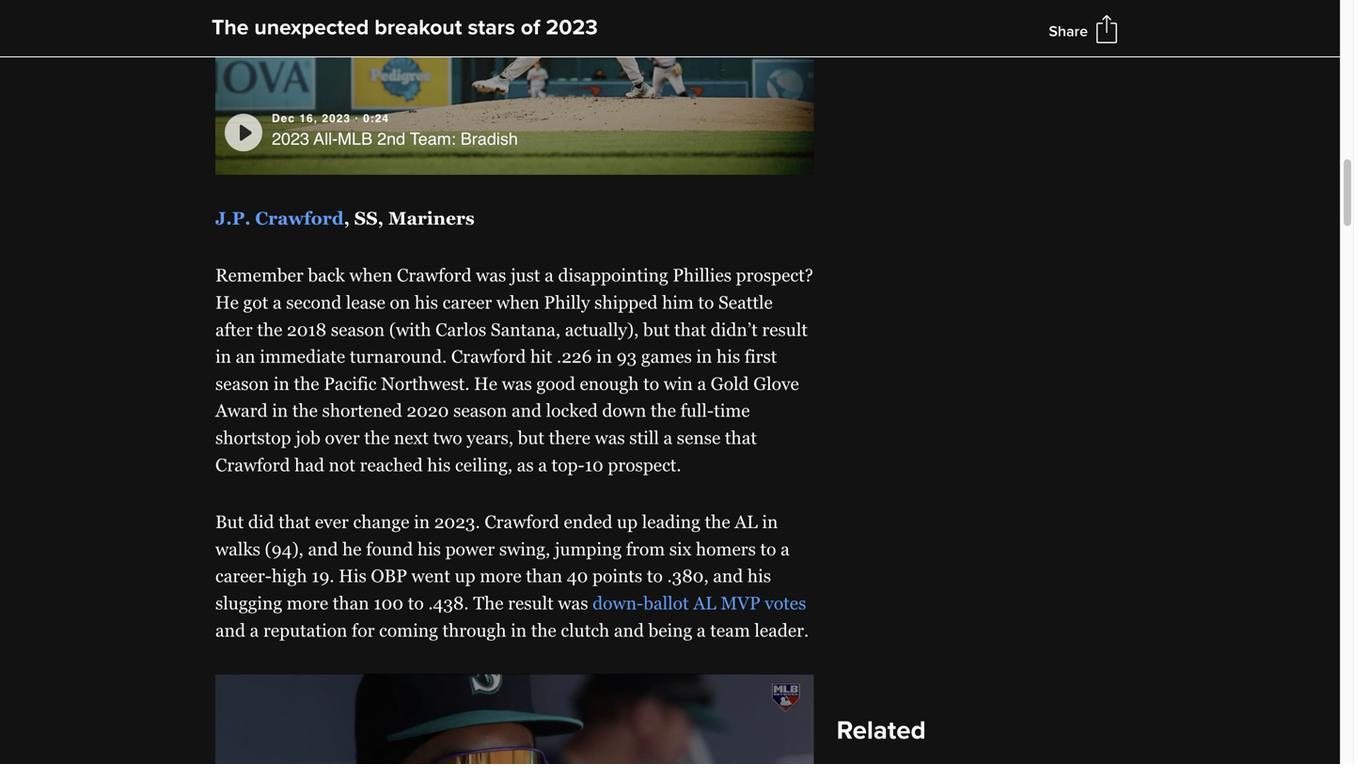 Task type: locate. For each thing, give the bounding box(es) containing it.
phillies
[[673, 265, 732, 286]]

than left 40
[[526, 566, 562, 586]]

but up games
[[643, 320, 670, 340]]

2nd
[[377, 129, 405, 148]]

1 vertical spatial al
[[693, 593, 716, 614]]

in right through
[[511, 620, 527, 641]]

crawford
[[255, 208, 344, 228], [397, 265, 472, 286], [451, 347, 526, 367], [215, 455, 290, 475], [485, 512, 559, 532]]

1 vertical spatial mlb media player group
[[215, 674, 814, 764]]

two
[[433, 428, 462, 448]]

the inside but did that ever change in 2023. crawford ended up leading the al in walks (94), and he found his power swing, jumping from six homers to a career-high 19. his obp went up more than 40 points to .380, and his slugging more than 100 to .438. the result was
[[705, 512, 730, 532]]

season
[[331, 320, 385, 340], [215, 374, 269, 394], [453, 401, 507, 421]]

1 horizontal spatial the
[[473, 593, 504, 614]]

a
[[545, 265, 554, 286], [273, 292, 282, 313], [697, 374, 706, 394], [663, 428, 672, 448], [538, 455, 547, 475], [781, 539, 790, 559], [250, 620, 259, 641], [697, 620, 706, 641]]

after
[[215, 320, 253, 340]]

16,
[[299, 112, 318, 125]]

result up first
[[762, 320, 808, 340]]

in up 'votes' on the bottom of page
[[762, 512, 778, 532]]

2 vertical spatial season
[[453, 401, 507, 421]]

was down 40
[[558, 593, 588, 614]]

that inside but did that ever change in 2023. crawford ended up leading the al in walks (94), and he found his power swing, jumping from six homers to a career-high 19. his obp went up more than 40 points to .380, and his slugging more than 100 to .438. the result was
[[278, 512, 311, 532]]

2023 left ·
[[322, 112, 351, 125]]

al up homers
[[735, 512, 758, 532]]

more up reputation
[[287, 593, 328, 614]]

his right on
[[415, 292, 438, 313]]

award
[[215, 401, 268, 421]]

2023 right of
[[546, 15, 598, 41]]

2 horizontal spatial season
[[453, 401, 507, 421]]

0 horizontal spatial the
[[212, 15, 249, 41]]

0 vertical spatial the
[[212, 15, 249, 41]]

1 horizontal spatial season
[[331, 320, 385, 340]]

0 vertical spatial mlb media player group
[[215, 0, 814, 175]]

seattle
[[718, 292, 773, 313]]

1 vertical spatial 2023
[[322, 112, 351, 125]]

walks
[[215, 539, 260, 559]]

glove
[[753, 374, 799, 394]]

season up years,
[[453, 401, 507, 421]]

0 vertical spatial result
[[762, 320, 808, 340]]

and down down-
[[614, 620, 644, 641]]

the left unexpected
[[212, 15, 249, 41]]

ended
[[564, 512, 613, 532]]

in up shortstop
[[272, 401, 288, 421]]

1 vertical spatial more
[[287, 593, 328, 614]]

didn't
[[711, 320, 758, 340]]

the up through
[[473, 593, 504, 614]]

share button
[[1049, 22, 1088, 41]]

0 vertical spatial when
[[349, 265, 392, 286]]

the left clutch
[[531, 620, 556, 641]]

second
[[286, 292, 342, 313]]

swing,
[[499, 539, 550, 559]]

the down "got"
[[257, 320, 282, 340]]

a right as
[[538, 455, 547, 475]]

2023 for of
[[546, 15, 598, 41]]

1 vertical spatial the
[[473, 593, 504, 614]]

the up job
[[292, 401, 318, 421]]

.380,
[[667, 566, 709, 586]]

that down him
[[674, 320, 706, 340]]

0 vertical spatial more
[[480, 566, 522, 586]]

al inside down-ballot al mvp votes and a reputation for coming through in the clutch and being a team leader.
[[693, 593, 716, 614]]

j.p.
[[215, 208, 251, 228]]

al down .380, on the bottom of page
[[693, 593, 716, 614]]

shipped
[[594, 292, 658, 313]]

up up from
[[617, 512, 638, 532]]

al
[[735, 512, 758, 532], [693, 593, 716, 614]]

from
[[626, 539, 665, 559]]

2 horizontal spatial that
[[725, 428, 757, 448]]

0 vertical spatial he
[[215, 292, 239, 313]]

than down his
[[333, 593, 369, 614]]

1 horizontal spatial up
[[617, 512, 638, 532]]

as
[[517, 455, 534, 475]]

he up after
[[215, 292, 239, 313]]

not
[[329, 455, 355, 475]]

the
[[212, 15, 249, 41], [473, 593, 504, 614]]

leader.
[[754, 620, 809, 641]]

to
[[698, 292, 714, 313], [643, 374, 659, 394], [760, 539, 776, 559], [647, 566, 663, 586], [408, 593, 424, 614]]

2023 all-mlb 2nd team: bradish image
[[215, 0, 814, 175]]

0 horizontal spatial that
[[278, 512, 311, 532]]

to right 100
[[408, 593, 424, 614]]

1 horizontal spatial that
[[674, 320, 706, 340]]

crawford up 'swing,'
[[485, 512, 559, 532]]

more down 'swing,'
[[480, 566, 522, 586]]

up
[[617, 512, 638, 532], [455, 566, 475, 586]]

and down good
[[511, 401, 542, 421]]

1 vertical spatial than
[[333, 593, 369, 614]]

ceiling,
[[455, 455, 512, 475]]

0 vertical spatial 2023
[[546, 15, 598, 41]]

2 mlb media player group from the top
[[215, 674, 814, 764]]

0 vertical spatial but
[[643, 320, 670, 340]]

0 horizontal spatial when
[[349, 265, 392, 286]]

1 vertical spatial up
[[455, 566, 475, 586]]

0 horizontal spatial he
[[215, 292, 239, 313]]

in up gold at right
[[696, 347, 712, 367]]

when up lease
[[349, 265, 392, 286]]

but
[[643, 320, 670, 340], [518, 428, 544, 448]]

that down time
[[725, 428, 757, 448]]

0 horizontal spatial al
[[693, 593, 716, 614]]

0 vertical spatial al
[[735, 512, 758, 532]]

0 horizontal spatial result
[[508, 593, 554, 614]]

he
[[215, 292, 239, 313], [474, 374, 497, 394]]

0 horizontal spatial more
[[287, 593, 328, 614]]

when down just
[[496, 292, 540, 313]]

mlb
[[338, 129, 372, 148]]

that up (94),
[[278, 512, 311, 532]]

in left 93
[[596, 347, 612, 367]]

reached
[[360, 455, 423, 475]]

.226
[[557, 347, 592, 367]]

1 horizontal spatial 2023
[[322, 112, 351, 125]]

2 vertical spatial that
[[278, 512, 311, 532]]

1 mlb media player group from the top
[[215, 0, 814, 175]]

pacific
[[324, 374, 377, 394]]

coming
[[379, 620, 438, 641]]

ss,
[[354, 208, 384, 228]]

2023
[[546, 15, 598, 41], [322, 112, 351, 125], [272, 129, 309, 148]]

in left an
[[215, 347, 231, 367]]

career-
[[215, 566, 272, 586]]

clutch
[[561, 620, 610, 641]]

0 vertical spatial than
[[526, 566, 562, 586]]

hit
[[530, 347, 552, 367]]

al inside but did that ever change in 2023. crawford ended up leading the al in walks (94), and he found his power swing, jumping from six homers to a career-high 19. his obp went up more than 40 points to .380, and his slugging more than 100 to .438. the result was
[[735, 512, 758, 532]]

high
[[272, 566, 307, 586]]

a right win
[[697, 374, 706, 394]]

up down power
[[455, 566, 475, 586]]

2 vertical spatial 2023
[[272, 129, 309, 148]]

1 horizontal spatial he
[[474, 374, 497, 394]]

his up gold at right
[[717, 347, 740, 367]]

1 vertical spatial result
[[508, 593, 554, 614]]

stars
[[468, 15, 515, 41]]

100
[[374, 593, 403, 614]]

and
[[511, 401, 542, 421], [308, 539, 338, 559], [713, 566, 743, 586], [215, 620, 245, 641], [614, 620, 644, 641]]

the up homers
[[705, 512, 730, 532]]

shortened
[[322, 401, 402, 421]]

his
[[415, 292, 438, 313], [717, 347, 740, 367], [427, 455, 451, 475], [417, 539, 441, 559], [747, 566, 771, 586]]

he up years,
[[474, 374, 497, 394]]

in down immediate
[[273, 374, 289, 394]]

and inside 'remember back when crawford was just a disappointing phillies prospect? he got a second lease on his career when philly shipped him to seattle after the 2018 season (with carlos santana, actually), but that didn't result in an immediate turnaround. crawford hit .226 in 93 games in his first season in the pacific northwest. he was good enough to win a gold glove award in the shortened 2020 season and locked down the full-time shortstop job over the next two years, but there was still a sense that crawford had not reached his ceiling, as a top-10 prospect.'
[[511, 401, 542, 421]]

went
[[411, 566, 450, 586]]

immediate
[[260, 347, 345, 367]]

but up as
[[518, 428, 544, 448]]

season down lease
[[331, 320, 385, 340]]

season up award
[[215, 374, 269, 394]]

an
[[236, 347, 255, 367]]

in
[[215, 347, 231, 367], [596, 347, 612, 367], [696, 347, 712, 367], [273, 374, 289, 394], [272, 401, 288, 421], [414, 512, 430, 532], [762, 512, 778, 532], [511, 620, 527, 641]]

bradish
[[461, 129, 518, 148]]

a right "got"
[[273, 292, 282, 313]]

(94),
[[265, 539, 304, 559]]

the up reached
[[364, 428, 390, 448]]

0 vertical spatial that
[[674, 320, 706, 340]]

a up 'votes' on the bottom of page
[[781, 539, 790, 559]]

in left 2023.
[[414, 512, 430, 532]]

the unexpected breakout stars of 2023
[[212, 15, 598, 41]]

good
[[536, 374, 575, 394]]

0 horizontal spatial 2023
[[272, 129, 309, 148]]

crawford down shortstop
[[215, 455, 290, 475]]

homers
[[696, 539, 756, 559]]

mlb media player group
[[215, 0, 814, 175], [215, 674, 814, 764]]

2023 down dec
[[272, 129, 309, 148]]

1 horizontal spatial more
[[480, 566, 522, 586]]

when
[[349, 265, 392, 286], [496, 292, 540, 313]]

0 vertical spatial season
[[331, 320, 385, 340]]

his up mvp
[[747, 566, 771, 586]]

the
[[257, 320, 282, 340], [294, 374, 319, 394], [292, 401, 318, 421], [651, 401, 676, 421], [364, 428, 390, 448], [705, 512, 730, 532], [531, 620, 556, 641]]

1 vertical spatial when
[[496, 292, 540, 313]]

result inside 'remember back when crawford was just a disappointing phillies prospect? he got a second lease on his career when philly shipped him to seattle after the 2018 season (with carlos santana, actually), but that didn't result in an immediate turnaround. crawford hit .226 in 93 games in his first season in the pacific northwest. he was good enough to win a gold glove award in the shortened 2020 season and locked down the full-time shortstop job over the next two years, but there was still a sense that crawford had not reached his ceiling, as a top-10 prospect.'
[[762, 320, 808, 340]]

j.p. crawford's plate evolution image
[[215, 674, 814, 764]]

1 horizontal spatial than
[[526, 566, 562, 586]]

points
[[592, 566, 642, 586]]

0 vertical spatial up
[[617, 512, 638, 532]]

full-
[[680, 401, 714, 421]]

team
[[710, 620, 750, 641]]

1 horizontal spatial al
[[735, 512, 758, 532]]

1 horizontal spatial result
[[762, 320, 808, 340]]

2 horizontal spatial 2023
[[546, 15, 598, 41]]

0 horizontal spatial season
[[215, 374, 269, 394]]

his down two
[[427, 455, 451, 475]]

down-ballot al mvp votes link
[[593, 593, 806, 614]]

1 vertical spatial he
[[474, 374, 497, 394]]

games
[[641, 347, 692, 367]]

1 vertical spatial but
[[518, 428, 544, 448]]

result down 'swing,'
[[508, 593, 554, 614]]



Task type: vqa. For each thing, say whether or not it's contained in the screenshot.
the breakout
yes



Task type: describe. For each thing, give the bounding box(es) containing it.
did
[[248, 512, 274, 532]]

down-
[[593, 593, 643, 614]]

votes
[[765, 593, 806, 614]]

was down down
[[595, 428, 625, 448]]

his up went
[[417, 539, 441, 559]]

remember
[[215, 265, 303, 286]]

top-
[[552, 455, 585, 475]]

back
[[308, 265, 345, 286]]

was down the hit
[[502, 374, 532, 394]]

2018
[[287, 320, 327, 340]]

0 horizontal spatial but
[[518, 428, 544, 448]]

to right homers
[[760, 539, 776, 559]]

career
[[443, 292, 492, 313]]

there
[[549, 428, 590, 448]]

philly
[[544, 292, 590, 313]]

0 horizontal spatial than
[[333, 593, 369, 614]]

a down slugging
[[250, 620, 259, 641]]

to down from
[[647, 566, 663, 586]]

crawford up career
[[397, 265, 472, 286]]

he
[[342, 539, 362, 559]]

unexpected
[[254, 15, 369, 41]]

six
[[669, 539, 691, 559]]

years,
[[467, 428, 513, 448]]

change
[[353, 512, 409, 532]]

down
[[602, 401, 646, 421]]

to down phillies
[[698, 292, 714, 313]]

was inside but did that ever change in 2023. crawford ended up leading the al in walks (94), and he found his power swing, jumping from six homers to a career-high 19. his obp went up more than 40 points to .380, and his slugging more than 100 to .438. the result was
[[558, 593, 588, 614]]

the inside down-ballot al mvp votes and a reputation for coming through in the clutch and being a team leader.
[[531, 620, 556, 641]]

gold
[[711, 374, 749, 394]]

j.p. crawford , ss, mariners
[[215, 208, 475, 228]]

sense
[[677, 428, 721, 448]]

on
[[390, 292, 410, 313]]

northwest.
[[381, 374, 470, 394]]

mlb media player group containing 2023 all-mlb 2nd team: bradish
[[215, 0, 814, 175]]

job
[[295, 428, 321, 448]]

1 horizontal spatial when
[[496, 292, 540, 313]]

next
[[394, 428, 429, 448]]

10
[[585, 455, 603, 475]]

in inside down-ballot al mvp votes and a reputation for coming through in the clutch and being a team leader.
[[511, 620, 527, 641]]

a down down-ballot al mvp votes link on the bottom of page
[[697, 620, 706, 641]]

through
[[442, 620, 506, 641]]

prospect?
[[736, 265, 813, 286]]

for
[[352, 620, 375, 641]]

crawford up back
[[255, 208, 344, 228]]

disappointing
[[558, 265, 668, 286]]

down-ballot al mvp votes and a reputation for coming through in the clutch and being a team leader.
[[215, 593, 809, 641]]

mariners
[[388, 208, 475, 228]]

power
[[445, 539, 495, 559]]

to left win
[[643, 374, 659, 394]]

all-
[[314, 129, 338, 148]]

and down slugging
[[215, 620, 245, 641]]

mvp
[[721, 593, 760, 614]]

result inside but did that ever change in 2023. crawford ended up leading the al in walks (94), and he found his power swing, jumping from six homers to a career-high 19. his obp went up more than 40 points to .380, and his slugging more than 100 to .438. the result was
[[508, 593, 554, 614]]

0:24
[[363, 112, 389, 125]]

slugging
[[215, 593, 282, 614]]

and down homers
[[713, 566, 743, 586]]

his
[[339, 566, 366, 586]]

lease
[[346, 292, 385, 313]]

1 horizontal spatial but
[[643, 320, 670, 340]]

,
[[344, 208, 350, 228]]

the inside but did that ever change in 2023. crawford ended up leading the al in walks (94), and he found his power swing, jumping from six homers to a career-high 19. his obp went up more than 40 points to .380, and his slugging more than 100 to .438. the result was
[[473, 593, 504, 614]]

was left just
[[476, 265, 506, 286]]

but did that ever change in 2023. crawford ended up leading the al in walks (94), and he found his power swing, jumping from six homers to a career-high 19. his obp went up more than 40 points to .380, and his slugging more than 100 to .438. the result was
[[215, 512, 790, 614]]

had
[[294, 455, 324, 475]]

a right just
[[545, 265, 554, 286]]

0 horizontal spatial up
[[455, 566, 475, 586]]

leading
[[642, 512, 700, 532]]

turnaround.
[[350, 347, 447, 367]]

2023 for 0:24
[[272, 129, 309, 148]]

just
[[511, 265, 540, 286]]

a right still
[[663, 428, 672, 448]]

being
[[648, 620, 692, 641]]

2023.
[[434, 512, 480, 532]]

2020
[[407, 401, 449, 421]]

j.p. crawford link
[[215, 208, 344, 228]]

time
[[714, 401, 750, 421]]

1 vertical spatial that
[[725, 428, 757, 448]]

enough
[[580, 374, 639, 394]]

him
[[662, 292, 694, 313]]

ever
[[315, 512, 349, 532]]

a inside but did that ever change in 2023. crawford ended up leading the al in walks (94), and he found his power swing, jumping from six homers to a career-high 19. his obp went up more than 40 points to .380, and his slugging more than 100 to .438. the result was
[[781, 539, 790, 559]]

and up the "19."
[[308, 539, 338, 559]]

related
[[837, 715, 926, 746]]

reputation
[[263, 620, 347, 641]]

19.
[[311, 566, 334, 586]]

.438.
[[428, 593, 469, 614]]

crawford down carlos
[[451, 347, 526, 367]]

crawford inside but did that ever change in 2023. crawford ended up leading the al in walks (94), and he found his power swing, jumping from six homers to a career-high 19. his obp went up more than 40 points to .380, and his slugging more than 100 to .438. the result was
[[485, 512, 559, 532]]

of
[[521, 15, 540, 41]]

first
[[744, 347, 777, 367]]

but
[[215, 512, 244, 532]]

1 vertical spatial season
[[215, 374, 269, 394]]

actually),
[[565, 320, 639, 340]]

got
[[243, 292, 268, 313]]

still
[[629, 428, 659, 448]]

found
[[366, 539, 413, 559]]

(with
[[389, 320, 431, 340]]

dec 16, 2023 · 0:24 2023 all-mlb 2nd team: bradish
[[272, 112, 518, 148]]

shortstop
[[215, 428, 291, 448]]

dec
[[272, 112, 295, 125]]

prospect.
[[608, 455, 681, 475]]

share
[[1049, 22, 1088, 41]]

advertisement region
[[840, 0, 1122, 57]]

the down immediate
[[294, 374, 319, 394]]

carlos
[[436, 320, 486, 340]]

the down win
[[651, 401, 676, 421]]

locked
[[546, 401, 598, 421]]

team:
[[410, 129, 456, 148]]



